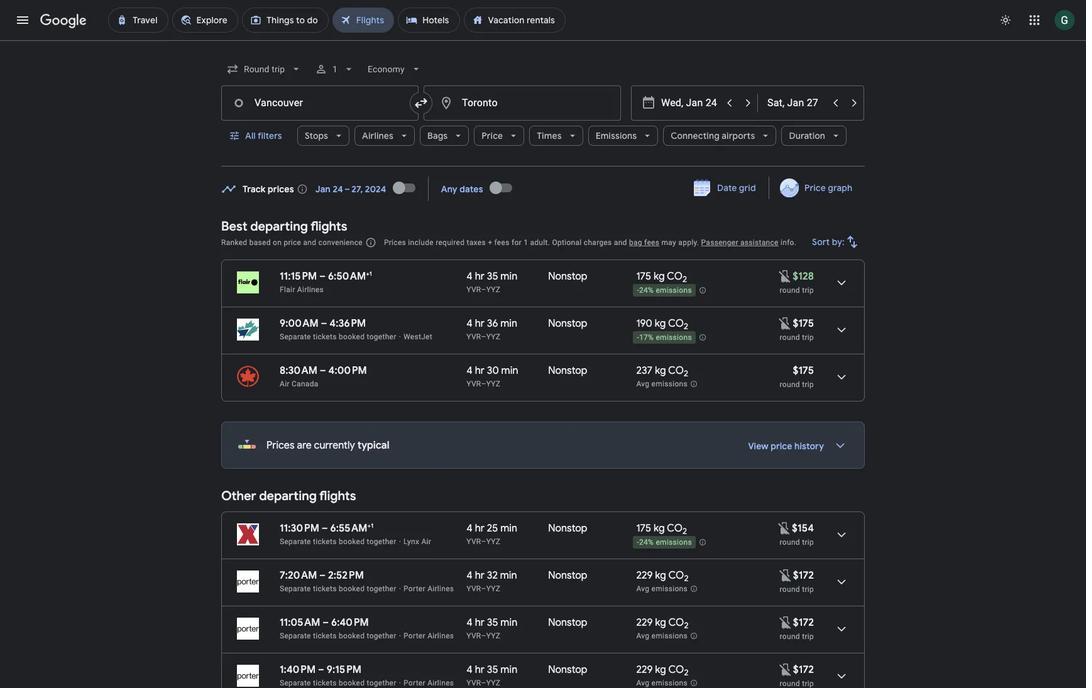 Task type: vqa. For each thing, say whether or not it's contained in the screenshot.
Terms button
no



Task type: describe. For each thing, give the bounding box(es) containing it.
1 horizontal spatial air
[[422, 538, 432, 547]]

grid
[[740, 182, 757, 194]]

prices
[[268, 183, 294, 195]]

Departure time: 7:20 AM. text field
[[280, 570, 317, 582]]

Departure time: 11:15 PM. text field
[[280, 270, 317, 283]]

9:00 am
[[280, 318, 319, 330]]

4:36 pm
[[330, 318, 366, 330]]

price graph button
[[772, 177, 863, 199]]

bag fees button
[[630, 238, 660, 247]]

– inside the 4 hr 30 min yvr – yyz
[[482, 380, 487, 389]]

times
[[537, 130, 562, 142]]

$172 for 9:15 pm
[[794, 664, 815, 677]]

hr for 4:36 pm
[[475, 318, 485, 330]]

Departure time: 11:30 PM. text field
[[280, 523, 319, 535]]

237 kg co 2
[[637, 365, 689, 379]]

tickets for 9:15 pm
[[313, 679, 337, 688]]

 image for 11:05 am – 6:40 pm
[[399, 632, 401, 641]]

3 nonstop flight. element from the top
[[549, 365, 588, 379]]

currently
[[314, 440, 355, 452]]

round trip for 11:30 pm – 6:55 am + 1
[[780, 538, 815, 547]]

172 US dollars text field
[[794, 664, 815, 677]]

hr for 4:00 pm
[[475, 365, 485, 377]]

flight details. leaves vancouver international airport at 11:15 pm on wednesday, january 24 and arrives at toronto pearson international airport at 6:50 am on thursday, january 25. image
[[827, 268, 857, 298]]

nonstop flight. element for 1:40 pm – 9:15 pm
[[549, 664, 588, 679]]

round for 7:20 am – 2:52 pm
[[780, 586, 801, 594]]

ranked
[[221, 238, 247, 247]]

4 hr 30 min yvr – yyz
[[467, 365, 519, 389]]

8:30 am
[[280, 365, 318, 377]]

avg for 1:40 pm – 9:15 pm
[[637, 679, 650, 688]]

35 for 11:05 am – 6:40 pm
[[487, 617, 498, 630]]

11:15 pm – 6:50 am + 1
[[280, 270, 372, 283]]

1 inside 11:15 pm – 6:50 am + 1
[[370, 270, 372, 278]]

6:50 am
[[328, 270, 366, 283]]

229 kg co 2 for 2:52 pm
[[637, 570, 689, 584]]

– inside 11:15 pm – 6:50 am + 1
[[320, 270, 326, 283]]

2 inside 237 kg co 2
[[684, 369, 689, 379]]

based
[[250, 238, 271, 247]]

date
[[718, 182, 738, 194]]

leaves vancouver international airport at 1:40 pm on wednesday, january 24 and arrives at toronto pearson international airport at 9:15 pm on wednesday, january 24. element
[[280, 664, 362, 677]]

none search field containing all filters
[[221, 54, 866, 167]]

best
[[221, 219, 248, 235]]

duration
[[790, 130, 826, 142]]

Departure text field
[[662, 86, 720, 120]]

typical
[[358, 440, 390, 452]]

view price history
[[749, 441, 825, 452]]

yvr for 2:52 pm
[[467, 585, 482, 594]]

4 for 6:40 pm
[[467, 617, 473, 630]]

together for 7:20 am – 2:52 pm
[[367, 585, 397, 594]]

porter for 2:52 pm
[[404, 585, 426, 594]]

prices are currently typical
[[267, 440, 390, 452]]

-24% emissions for 229
[[637, 539, 692, 547]]

any dates
[[441, 183, 484, 195]]

prices include required taxes + fees for 1 adult. optional charges and bag fees may apply. passenger assistance
[[384, 238, 779, 247]]

Departure time: 1:40 PM. text field
[[280, 664, 316, 677]]

emissions button
[[589, 121, 659, 151]]

all
[[245, 130, 256, 142]]

round trip for 9:00 am – 4:36 pm
[[780, 333, 815, 342]]

leaves vancouver international airport at 11:30 pm on wednesday, january 24 and arrives at toronto pearson international airport at 6:55 am on thursday, january 25. element
[[280, 522, 374, 535]]

together for 9:00 am – 4:36 pm
[[367, 333, 397, 342]]

175 kg co 2 for 229
[[637, 523, 688, 537]]

this price for this flight doesn't include overhead bin access. if you need a carry-on bag, use the bags filter to update prices. image for $175
[[778, 316, 793, 331]]

yvr for 4:36 pm
[[467, 333, 482, 342]]

booked for 6:55 am
[[339, 538, 365, 547]]

connecting airports button
[[664, 121, 777, 151]]

1 and from the left
[[303, 238, 317, 247]]

kg for 1:40 pm – 9:15 pm
[[656, 664, 667, 677]]

leaves vancouver international airport at 11:15 pm on wednesday, january 24 and arrives at toronto pearson international airport at 6:50 am on thursday, january 25. element
[[280, 270, 372, 283]]

date grid button
[[685, 177, 767, 199]]

175 for 190
[[637, 270, 652, 283]]

air inside "8:30 am – 4:00 pm air canada"
[[280, 380, 290, 389]]

4 hr 36 min yvr – yyz
[[467, 318, 518, 342]]

4 hr 35 min yvr – yyz for 11:05 am – 6:40 pm
[[467, 617, 518, 641]]

learn more about ranking image
[[365, 237, 377, 248]]

Arrival time: 6:50 AM on  Thursday, January 25. text field
[[328, 270, 372, 283]]

flair airlines
[[280, 286, 324, 294]]

passenger assistance button
[[702, 238, 779, 247]]

total duration 4 hr 35 min. element for 11:15 pm – 6:50 am + 1
[[467, 270, 549, 285]]

– inside "8:30 am – 4:00 pm air canada"
[[320, 365, 326, 377]]

jan
[[316, 183, 331, 195]]

Arrival time: 9:15 PM. text field
[[327, 664, 362, 677]]

 image for 9:00 am – 4:36 pm
[[399, 333, 401, 342]]

229 for 2:52 pm
[[637, 570, 653, 582]]

avg for 7:20 am – 2:52 pm
[[637, 585, 650, 594]]

assistance
[[741, 238, 779, 247]]

dates
[[460, 183, 484, 195]]

separate tickets booked together for 9:15 pm
[[280, 679, 397, 688]]

required
[[436, 238, 465, 247]]

other departing flights
[[221, 489, 356, 504]]

separate tickets booked together. this trip includes tickets from multiple airlines. missed connections may be protected by kiwi.com.. element for 4:36 pm
[[280, 333, 397, 342]]

bags
[[428, 130, 448, 142]]

36
[[487, 318, 498, 330]]

Arrival time: 6:55 AM on  Thursday, January 25. text field
[[331, 522, 374, 535]]

172 us dollars text field for 4 hr 32 min
[[794, 570, 815, 582]]

128 US dollars text field
[[793, 270, 815, 283]]

airports
[[722, 130, 756, 142]]

round trip for 11:05 am – 6:40 pm
[[780, 633, 815, 642]]

30
[[487, 365, 499, 377]]

price graph
[[805, 182, 853, 194]]

westjet
[[404, 333, 433, 342]]

taxes
[[467, 238, 486, 247]]

Arrival time: 4:36 PM. text field
[[330, 318, 366, 330]]

yyz for 2:52 pm
[[487, 585, 501, 594]]

yyz for 6:55 am
[[487, 538, 501, 547]]

6:40 pm
[[331, 617, 369, 630]]

175 US dollars text field
[[793, 365, 815, 377]]

Departure time: 11:05 AM. text field
[[280, 617, 320, 630]]

booked for 6:40 pm
[[339, 632, 365, 641]]

hr for 6:50 am
[[475, 270, 485, 283]]

round for 9:00 am – 4:36 pm
[[780, 333, 801, 342]]

+ for 4 hr 35 min
[[366, 270, 370, 278]]

porter for 9:15 pm
[[404, 679, 426, 688]]

1 vertical spatial price
[[771, 441, 793, 452]]

nonstop flight. element for 7:20 am – 2:52 pm
[[549, 570, 588, 584]]

min for 4:00 pm
[[502, 365, 519, 377]]

departing for best
[[251, 219, 308, 235]]

24 – 27,
[[333, 183, 363, 195]]

tickets for 4:36 pm
[[313, 333, 337, 342]]

2024
[[365, 183, 387, 195]]

35 for 11:15 pm – 6:50 am + 1
[[487, 270, 498, 283]]

– inside 4 hr 32 min yvr – yyz
[[482, 585, 487, 594]]

all filters button
[[221, 121, 292, 151]]

ranked based on price and convenience
[[221, 238, 363, 247]]

optional
[[553, 238, 582, 247]]

Arrival time: 6:40 PM. text field
[[331, 617, 369, 630]]

yvr for 6:50 am
[[467, 286, 482, 294]]

11:30 pm – 6:55 am + 1
[[280, 522, 374, 535]]

are
[[297, 440, 312, 452]]

7:20 am – 2:52 pm
[[280, 570, 364, 582]]

3 nonstop from the top
[[549, 365, 588, 377]]

departing for other
[[259, 489, 317, 504]]

8:30 am – 4:00 pm air canada
[[280, 365, 367, 389]]

175 US dollars text field
[[793, 318, 815, 330]]

flights for best departing flights
[[311, 219, 348, 235]]

round inside $175 round trip
[[780, 381, 801, 389]]

172 us dollars text field for 4 hr 35 min
[[794, 617, 815, 630]]

flight details. leaves vancouver international airport at 1:40 pm on wednesday, january 24 and arrives at toronto pearson international airport at 9:15 pm on wednesday, january 24. image
[[827, 662, 857, 689]]

flight details. leaves vancouver international airport at 11:30 pm on wednesday, january 24 and arrives at toronto pearson international airport at 6:55 am on thursday, january 25. image
[[827, 520, 857, 550]]

sort by: button
[[808, 227, 866, 257]]

convenience
[[319, 238, 363, 247]]

yvr for 6:55 am
[[467, 538, 482, 547]]

$128
[[793, 270, 815, 283]]

airlines button
[[355, 121, 415, 151]]

total duration 4 hr 32 min. element
[[467, 570, 549, 584]]

find the best price region
[[221, 173, 866, 209]]

yvr for 9:15 pm
[[467, 679, 482, 688]]

bags button
[[420, 121, 469, 151]]

190 kg co 2
[[637, 318, 689, 332]]

any
[[441, 183, 458, 195]]

nonstop for 11:15 pm – 6:50 am + 1
[[549, 270, 588, 283]]

bag
[[630, 238, 643, 247]]

11:05 am
[[280, 617, 320, 630]]

2 for 11:15 pm – 6:50 am + 1
[[683, 274, 688, 285]]

history
[[795, 441, 825, 452]]

6:55 am
[[331, 523, 368, 535]]

Arrival time: 2:52 PM. text field
[[328, 570, 364, 582]]

154 US dollars text field
[[793, 523, 815, 535]]

together for 11:30 pm – 6:55 am + 1
[[367, 538, 397, 547]]

flight details. leaves vancouver international airport at 8:30 am on wednesday, january 24 and arrives at toronto pearson international airport at 4:00 pm on wednesday, january 24. image
[[827, 362, 857, 393]]

– inside 11:30 pm – 6:55 am + 1
[[322, 523, 328, 535]]

loading results progress bar
[[0, 40, 1087, 43]]

separate tickets booked together for 4:36 pm
[[280, 333, 397, 342]]

$172 for 6:40 pm
[[794, 617, 815, 630]]

Departure time: 9:00 AM. text field
[[280, 318, 319, 330]]

$172 for 2:52 pm
[[794, 570, 815, 582]]

total duration 4 hr 35 min. element for 11:05 am – 6:40 pm
[[467, 617, 549, 632]]

separate tickets booked together for 6:55 am
[[280, 538, 397, 547]]

flair
[[280, 286, 295, 294]]

this price for this flight doesn't include overhead bin access. if you need a carry-on bag, use the bags filter to update prices. image for 4 hr 32 min
[[779, 568, 794, 583]]

porter airlines for 6:40 pm
[[404, 632, 454, 641]]

round for 11:15 pm – 6:50 am + 1
[[780, 286, 801, 295]]

date grid
[[718, 182, 757, 194]]

0 vertical spatial +
[[488, 238, 493, 247]]

passenger
[[702, 238, 739, 247]]

round for 11:05 am – 6:40 pm
[[780, 633, 801, 642]]

1 inside 11:30 pm – 6:55 am + 1
[[371, 522, 374, 530]]

237
[[637, 365, 653, 377]]

price for price graph
[[805, 182, 826, 194]]

include
[[408, 238, 434, 247]]

tickets for 6:40 pm
[[313, 632, 337, 641]]

co inside 237 kg co 2
[[669, 365, 684, 377]]

7:20 am
[[280, 570, 317, 582]]

charges
[[584, 238, 612, 247]]

1 fees from the left
[[495, 238, 510, 247]]

nonstop for 11:05 am – 6:40 pm
[[549, 617, 588, 630]]

2 for 11:30 pm – 6:55 am + 1
[[683, 527, 688, 537]]

4 for 4:00 pm
[[467, 365, 473, 377]]

9:00 am – 4:36 pm
[[280, 318, 366, 330]]

2 and from the left
[[614, 238, 628, 247]]

1 avg emissions from the top
[[637, 380, 688, 389]]

- for 4 hr 35 min
[[637, 286, 640, 295]]

this price for this flight doesn't include overhead bin access. if you need a carry-on bag, use the bags filter to update prices. image for 4 hr 35 min
[[779, 615, 794, 631]]

9:15 pm
[[327, 664, 362, 677]]

round for 11:30 pm – 6:55 am + 1
[[780, 538, 801, 547]]

4:00 pm
[[329, 365, 367, 377]]

-17% emissions
[[637, 333, 692, 342]]

connecting
[[671, 130, 720, 142]]

stops button
[[297, 121, 350, 151]]

kg for 11:15 pm – 6:50 am + 1
[[654, 270, 665, 283]]

2 for 9:00 am – 4:36 pm
[[684, 322, 689, 332]]

leaves vancouver international airport at 8:30 am on wednesday, january 24 and arrives at toronto pearson international airport at 4:00 pm on wednesday, january 24. element
[[280, 365, 367, 377]]



Task type: locate. For each thing, give the bounding box(es) containing it.
booked down arrival time: 6:40 pm. text field
[[339, 632, 365, 641]]

$175 left flight details. leaves vancouver international airport at 8:30 am on wednesday, january 24 and arrives at toronto pearson international airport at 4:00 pm on wednesday, january 24. image
[[793, 365, 815, 377]]

booked down arrival time: 6:55 am on  thursday, january 25. text field
[[339, 538, 365, 547]]

tickets for 2:52 pm
[[313, 585, 337, 594]]

1 35 from the top
[[487, 270, 498, 283]]

4 inside the 4 hr 30 min yvr – yyz
[[467, 365, 473, 377]]

main content
[[221, 173, 866, 689]]

price
[[284, 238, 301, 247], [771, 441, 793, 452]]

0 vertical spatial porter airlines
[[404, 585, 454, 594]]

this price for this flight doesn't include overhead bin access. if you need a carry-on bag, use the bags filter to update prices. image down $128 text box
[[778, 316, 793, 331]]

1 vertical spatial separate tickets booked together. this trip includes tickets from multiple airlines. missed connections may be protected by gotogate.. element
[[280, 632, 397, 641]]

nonstop flight. element for 11:15 pm – 6:50 am + 1
[[549, 270, 588, 285]]

2 nonstop from the top
[[549, 318, 588, 330]]

view
[[749, 441, 769, 452]]

3 hr from the top
[[475, 365, 485, 377]]

Return text field
[[768, 86, 826, 120]]

1 175 kg co 2 from the top
[[637, 270, 688, 285]]

round down 175 us dollars text box
[[780, 381, 801, 389]]

7 yvr from the top
[[467, 679, 482, 688]]

booked down 4:36 pm
[[339, 333, 365, 342]]

1 horizontal spatial price
[[771, 441, 793, 452]]

1 vertical spatial 24%
[[640, 539, 654, 547]]

1 vertical spatial prices
[[267, 440, 295, 452]]

1 vertical spatial 175 kg co 2
[[637, 523, 688, 537]]

1 yyz from the top
[[487, 286, 501, 294]]

separate tickets booked together down 2:52 pm text box
[[280, 585, 397, 594]]

4  image from the top
[[399, 679, 401, 688]]

1 vertical spatial 175
[[637, 523, 652, 535]]

4 hr 25 min yvr – yyz
[[467, 523, 518, 547]]

co
[[667, 270, 683, 283], [669, 318, 684, 330], [669, 365, 684, 377], [667, 523, 683, 535], [669, 570, 685, 582], [669, 617, 685, 630], [669, 664, 685, 677]]

4 booked from the top
[[339, 632, 365, 641]]

prices left are
[[267, 440, 295, 452]]

2 vertical spatial -
[[637, 539, 640, 547]]

separate tickets booked together. this trip includes tickets from multiple airlines. missed connections may be protected by kiwi.com.. element down 4:36 pm
[[280, 333, 397, 342]]

main menu image
[[15, 13, 30, 28]]

nonstop for 1:40 pm – 9:15 pm
[[549, 664, 588, 677]]

trip down $175 text box
[[803, 333, 815, 342]]

2 porter from the top
[[404, 632, 426, 641]]

avg emissions for 6:40 pm
[[637, 632, 688, 641]]

2 porter airlines from the top
[[404, 632, 454, 641]]

None text field
[[221, 86, 419, 121], [424, 86, 621, 121], [221, 86, 419, 121], [424, 86, 621, 121]]

nonstop for 9:00 am – 4:36 pm
[[549, 318, 588, 330]]

price button
[[474, 121, 525, 151]]

3 4 hr 35 min yvr – yyz from the top
[[467, 664, 518, 688]]

+ inside 11:15 pm – 6:50 am + 1
[[366, 270, 370, 278]]

round down $128
[[780, 286, 801, 295]]

view price history image
[[826, 431, 856, 461]]

2 booked from the top
[[339, 538, 365, 547]]

separate tickets booked together. this trip includes tickets from multiple airlines. missed connections may be protected by gotogate.. element down 2:52 pm text box
[[280, 585, 397, 594]]

together
[[367, 333, 397, 342], [367, 538, 397, 547], [367, 585, 397, 594], [367, 632, 397, 641], [367, 679, 397, 688]]

0 vertical spatial 175
[[637, 270, 652, 283]]

$172 left flight details. leaves vancouver international airport at 11:05 am on wednesday, january 24 and arrives at toronto pearson international airport at 6:40 pm on wednesday, january 24. 'image'
[[794, 617, 815, 630]]

3 4 from the top
[[467, 365, 473, 377]]

2:52 pm
[[328, 570, 364, 582]]

175 for 229
[[637, 523, 652, 535]]

0 vertical spatial $175
[[793, 318, 815, 330]]

1 this price for this flight doesn't include overhead bin access. if you need a carry-on bag, use the bags filter to update prices. image from the top
[[779, 568, 794, 583]]

tickets down 9:00 am – 4:36 pm
[[313, 333, 337, 342]]

0 vertical spatial porter
[[404, 585, 426, 594]]

2 vertical spatial separate tickets booked together. this trip includes tickets from multiple airlines. missed connections may be protected by gotogate.. element
[[280, 679, 397, 688]]

this price for this flight doesn't include overhead bin access. if you need a carry-on bag, use the bags filter to update prices. image left flight details. leaves vancouver international airport at 1:40 pm on wednesday, january 24 and arrives at toronto pearson international airport at 9:15 pm on wednesday, january 24. icon
[[779, 663, 794, 678]]

together for 11:05 am – 6:40 pm
[[367, 632, 397, 641]]

departing
[[251, 219, 308, 235], [259, 489, 317, 504]]

kg inside 190 kg co 2
[[655, 318, 666, 330]]

3 total duration 4 hr 35 min. element from the top
[[467, 664, 549, 679]]

track
[[243, 183, 266, 195]]

1 vertical spatial $175
[[793, 365, 815, 377]]

2 round from the top
[[780, 333, 801, 342]]

2 vertical spatial 4 hr 35 min yvr – yyz
[[467, 664, 518, 688]]

11:30 pm
[[280, 523, 319, 535]]

2 vertical spatial $172
[[794, 664, 815, 677]]

kg
[[654, 270, 665, 283], [655, 318, 666, 330], [655, 365, 667, 377], [654, 523, 665, 535], [656, 570, 667, 582], [656, 617, 667, 630], [656, 664, 667, 677]]

3 avg from the top
[[637, 632, 650, 641]]

trip for 11:30 pm – 6:55 am + 1
[[803, 538, 815, 547]]

together for 1:40 pm – 9:15 pm
[[367, 679, 397, 688]]

1:40 pm
[[280, 664, 316, 677]]

1 yvr from the top
[[467, 286, 482, 294]]

prices right learn more about ranking icon
[[384, 238, 406, 247]]

1 round from the top
[[780, 286, 801, 295]]

min inside 4 hr 36 min yvr – yyz
[[501, 318, 518, 330]]

175 kg co 2
[[637, 270, 688, 285], [637, 523, 688, 537]]

6 yyz from the top
[[487, 632, 501, 641]]

7 4 from the top
[[467, 664, 473, 677]]

172 us dollars text field left flight details. leaves vancouver international airport at 7:20 am on wednesday, january 24 and arrives at toronto pearson international airport at 2:52 pm on wednesday, january 24. "image" at bottom right
[[794, 570, 815, 582]]

duration button
[[782, 121, 847, 151]]

jan 24 – 27, 2024
[[316, 183, 387, 195]]

min for 6:40 pm
[[501, 617, 518, 630]]

booked for 9:15 pm
[[339, 679, 365, 688]]

fees right bag
[[645, 238, 660, 247]]

3 yyz from the top
[[487, 380, 501, 389]]

porter
[[404, 585, 426, 594], [404, 632, 426, 641], [404, 679, 426, 688]]

emissions
[[596, 130, 637, 142]]

2 175 from the top
[[637, 523, 652, 535]]

separate tickets booked together. this trip includes tickets from multiple airlines. missed connections may be protected by gotogate.. element for 2:52 pm
[[280, 585, 397, 594]]

swap origin and destination. image
[[414, 96, 429, 111]]

round left flight details. leaves vancouver international airport at 7:20 am on wednesday, january 24 and arrives at toronto pearson international airport at 2:52 pm on wednesday, january 24. "image" at bottom right
[[780, 586, 801, 594]]

yvr inside 4 hr 32 min yvr – yyz
[[467, 585, 482, 594]]

5 separate from the top
[[280, 679, 311, 688]]

nonstop flight. element for 9:00 am – 4:36 pm
[[549, 318, 588, 332]]

0 vertical spatial 175 kg co 2
[[637, 270, 688, 285]]

+
[[488, 238, 493, 247], [366, 270, 370, 278], [368, 522, 371, 530]]

4 round trip from the top
[[780, 586, 815, 594]]

-24% emissions for 190
[[637, 286, 692, 295]]

$175 for $175 round trip
[[793, 365, 815, 377]]

this price for this flight doesn't include overhead bin access. if you need a carry-on bag, use the bags filter to update prices. image
[[778, 269, 793, 284], [778, 316, 793, 331], [778, 521, 793, 536], [779, 663, 794, 678]]

avg
[[637, 380, 650, 389], [637, 585, 650, 594], [637, 632, 650, 641], [637, 679, 650, 688]]

co for 11:15 pm – 6:50 am + 1
[[667, 270, 683, 283]]

4 inside 4 hr 25 min yvr – yyz
[[467, 523, 473, 535]]

hr inside 4 hr 32 min yvr – yyz
[[475, 570, 485, 582]]

4
[[467, 270, 473, 283], [467, 318, 473, 330], [467, 365, 473, 377], [467, 523, 473, 535], [467, 570, 473, 582], [467, 617, 473, 630], [467, 664, 473, 677]]

0 horizontal spatial price
[[284, 238, 301, 247]]

airlines
[[362, 130, 394, 142], [297, 286, 324, 294], [428, 585, 454, 594], [428, 632, 454, 641], [428, 679, 454, 688]]

24% for 190
[[640, 286, 654, 295]]

trip left flight details. leaves vancouver international airport at 7:20 am on wednesday, january 24 and arrives at toronto pearson international airport at 2:52 pm on wednesday, january 24. "image" at bottom right
[[803, 586, 815, 594]]

1 horizontal spatial price
[[805, 182, 826, 194]]

None search field
[[221, 54, 866, 167]]

2 separate tickets booked together. this trip includes tickets from multiple airlines. missed connections may be protected by gotogate.. element from the top
[[280, 632, 397, 641]]

2 4 from the top
[[467, 318, 473, 330]]

tickets down "leaves vancouver international airport at 7:20 am on wednesday, january 24 and arrives at toronto pearson international airport at 2:52 pm on wednesday, january 24." element
[[313, 585, 337, 594]]

1 vertical spatial -24% emissions
[[637, 539, 692, 547]]

5 tickets from the top
[[313, 679, 337, 688]]

nonstop flight. element
[[549, 270, 588, 285], [549, 318, 588, 332], [549, 365, 588, 379], [549, 523, 588, 537], [549, 570, 588, 584], [549, 617, 588, 632], [549, 664, 588, 679]]

3 round from the top
[[780, 381, 801, 389]]

separate tickets booked together. this trip includes tickets from multiple airlines. missed connections may be protected by kiwi.com.. element
[[280, 333, 397, 342], [280, 538, 397, 547]]

7 hr from the top
[[475, 664, 485, 677]]

avg for 11:05 am – 6:40 pm
[[637, 632, 650, 641]]

min for 9:15 pm
[[501, 664, 518, 677]]

0 vertical spatial separate tickets booked together. this trip includes tickets from multiple airlines. missed connections may be protected by kiwi.com.. element
[[280, 333, 397, 342]]

2 separate tickets booked together from the top
[[280, 538, 397, 547]]

25
[[487, 523, 498, 535]]

229 kg co 2
[[637, 570, 689, 584], [637, 617, 689, 632], [637, 664, 689, 679]]

and down "best departing flights"
[[303, 238, 317, 247]]

min for 4:36 pm
[[501, 318, 518, 330]]

35
[[487, 270, 498, 283], [487, 617, 498, 630], [487, 664, 498, 677]]

3 avg emissions from the top
[[637, 632, 688, 641]]

0 vertical spatial flights
[[311, 219, 348, 235]]

hr inside 4 hr 25 min yvr – yyz
[[475, 523, 485, 535]]

graph
[[828, 182, 853, 194]]

2 - from the top
[[637, 333, 640, 342]]

may
[[662, 238, 677, 247]]

$175 inside $175 round trip
[[793, 365, 815, 377]]

connecting airports
[[671, 130, 756, 142]]

avg emissions for 2:52 pm
[[637, 585, 688, 594]]

and left bag
[[614, 238, 628, 247]]

$172 left flight details. leaves vancouver international airport at 7:20 am on wednesday, january 24 and arrives at toronto pearson international airport at 2:52 pm on wednesday, january 24. "image" at bottom right
[[794, 570, 815, 582]]

departing up on
[[251, 219, 308, 235]]

porter airlines for 2:52 pm
[[404, 585, 454, 594]]

booked
[[339, 333, 365, 342], [339, 538, 365, 547], [339, 585, 365, 594], [339, 632, 365, 641], [339, 679, 365, 688]]

2 for 1:40 pm – 9:15 pm
[[685, 668, 689, 679]]

trip up $172 text field
[[803, 633, 815, 642]]

4 inside 4 hr 32 min yvr – yyz
[[467, 570, 473, 582]]

0 vertical spatial this price for this flight doesn't include overhead bin access. if you need a carry-on bag, use the bags filter to update prices. image
[[779, 568, 794, 583]]

co for 1:40 pm – 9:15 pm
[[669, 664, 685, 677]]

by:
[[833, 237, 845, 248]]

hr for 9:15 pm
[[475, 664, 485, 677]]

0 horizontal spatial fees
[[495, 238, 510, 247]]

2 for 11:05 am – 6:40 pm
[[685, 621, 689, 632]]

11:05 am – 6:40 pm
[[280, 617, 369, 630]]

this price for this flight doesn't include overhead bin access. if you need a carry-on bag, use the bags filter to update prices. image down $154
[[779, 568, 794, 583]]

price inside button
[[805, 182, 826, 194]]

hr for 6:40 pm
[[475, 617, 485, 630]]

2 172 us dollars text field from the top
[[794, 617, 815, 630]]

6 4 from the top
[[467, 617, 473, 630]]

airlines inside airlines popup button
[[362, 130, 394, 142]]

5 round trip from the top
[[780, 633, 815, 642]]

min inside 4 hr 25 min yvr – yyz
[[501, 523, 518, 535]]

track prices
[[243, 183, 294, 195]]

2 vertical spatial 35
[[487, 664, 498, 677]]

0 horizontal spatial prices
[[267, 440, 295, 452]]

4 separate from the top
[[280, 632, 311, 641]]

air
[[280, 380, 290, 389], [422, 538, 432, 547]]

1 together from the top
[[367, 333, 397, 342]]

1 horizontal spatial fees
[[645, 238, 660, 247]]

1 vertical spatial this price for this flight doesn't include overhead bin access. if you need a carry-on bag, use the bags filter to update prices. image
[[779, 615, 794, 631]]

this price for this flight doesn't include overhead bin access. if you need a carry-on bag, use the bags filter to update prices. image down "assistance"
[[778, 269, 793, 284]]

air right lynx
[[422, 538, 432, 547]]

5 hr from the top
[[475, 570, 485, 582]]

yvr inside 4 hr 36 min yvr – yyz
[[467, 333, 482, 342]]

4 nonstop flight. element from the top
[[549, 523, 588, 537]]

1 nonstop from the top
[[549, 270, 588, 283]]

Arrival time: 4:00 PM. text field
[[329, 365, 367, 377]]

lynx air
[[404, 538, 432, 547]]

172 US dollars text field
[[794, 570, 815, 582], [794, 617, 815, 630]]

separate tickets booked together down "9:15 pm"
[[280, 679, 397, 688]]

+ inside 11:30 pm – 6:55 am + 1
[[368, 522, 371, 530]]

air down departure time: 8:30 am. text field
[[280, 380, 290, 389]]

2 vertical spatial 229 kg co 2
[[637, 664, 689, 679]]

learn more about tracked prices image
[[297, 183, 308, 195]]

1 vertical spatial flights
[[320, 489, 356, 504]]

filters
[[258, 130, 282, 142]]

0 horizontal spatial air
[[280, 380, 290, 389]]

leaves vancouver international airport at 9:00 am on wednesday, january 24 and arrives at toronto pearson international airport at 4:36 pm on wednesday, january 24. element
[[280, 318, 366, 330]]

kg for 9:00 am – 4:36 pm
[[655, 318, 666, 330]]

229 for 6:40 pm
[[637, 617, 653, 630]]

4 hr 35 min yvr – yyz for 11:15 pm – 6:50 am + 1
[[467, 270, 518, 294]]

yyz for 4:36 pm
[[487, 333, 501, 342]]

1 separate tickets booked together. this trip includes tickets from multiple airlines. missed connections may be protected by kiwi.com.. element from the top
[[280, 333, 397, 342]]

min inside the 4 hr 30 min yvr – yyz
[[502, 365, 519, 377]]

separate tickets booked together. this trip includes tickets from multiple airlines. missed connections may be protected by gotogate.. element down arrival time: 6:40 pm. text field
[[280, 632, 397, 641]]

6 hr from the top
[[475, 617, 485, 630]]

yyz inside 4 hr 25 min yvr – yyz
[[487, 538, 501, 547]]

porter airlines for 9:15 pm
[[404, 679, 454, 688]]

separate down 7:20 am text box at the bottom left of page
[[280, 585, 311, 594]]

round trip up $172 text field
[[780, 633, 815, 642]]

0 vertical spatial 172 us dollars text field
[[794, 570, 815, 582]]

yvr
[[467, 286, 482, 294], [467, 333, 482, 342], [467, 380, 482, 389], [467, 538, 482, 547], [467, 585, 482, 594], [467, 632, 482, 641], [467, 679, 482, 688]]

1 vertical spatial 229 kg co 2
[[637, 617, 689, 632]]

trip down $128
[[803, 286, 815, 295]]

yvr inside 4 hr 25 min yvr – yyz
[[467, 538, 482, 547]]

hr inside the 4 hr 30 min yvr – yyz
[[475, 365, 485, 377]]

7 nonstop flight. element from the top
[[549, 664, 588, 679]]

1 hr from the top
[[475, 270, 485, 283]]

separate tickets booked together down arrival time: 6:40 pm. text field
[[280, 632, 397, 641]]

2 fees from the left
[[645, 238, 660, 247]]

trip down $154
[[803, 538, 815, 547]]

3 35 from the top
[[487, 664, 498, 677]]

2 175 kg co 2 from the top
[[637, 523, 688, 537]]

24% for 229
[[640, 539, 654, 547]]

lynx
[[404, 538, 420, 547]]

4 separate tickets booked together from the top
[[280, 632, 397, 641]]

229
[[637, 570, 653, 582], [637, 617, 653, 630], [637, 664, 653, 677]]

yvr inside the 4 hr 30 min yvr – yyz
[[467, 380, 482, 389]]

1 avg from the top
[[637, 380, 650, 389]]

price right view
[[771, 441, 793, 452]]

hr for 6:55 am
[[475, 523, 485, 535]]

main content containing best departing flights
[[221, 173, 866, 689]]

$175 for $175
[[793, 318, 815, 330]]

 image for 7:20 am – 2:52 pm
[[399, 585, 401, 594]]

2 35 from the top
[[487, 617, 498, 630]]

separate down 11:30 pm
[[280, 538, 311, 547]]

separate down departure time: 9:00 am. text box
[[280, 333, 311, 342]]

3 separate from the top
[[280, 585, 311, 594]]

4 for 6:55 am
[[467, 523, 473, 535]]

round
[[780, 286, 801, 295], [780, 333, 801, 342], [780, 381, 801, 389], [780, 538, 801, 547], [780, 586, 801, 594], [780, 633, 801, 642]]

this price for this flight doesn't include overhead bin access. if you need a carry-on bag, use the bags filter to update prices. image left flight details. leaves vancouver international airport at 11:30 pm on wednesday, january 24 and arrives at toronto pearson international airport at 6:55 am on thursday, january 25. 'icon'
[[778, 521, 793, 536]]

35 for 1:40 pm – 9:15 pm
[[487, 664, 498, 677]]

separate tickets booked together. this trip includes tickets from multiple airlines. missed connections may be protected by gotogate.. element
[[280, 585, 397, 594], [280, 632, 397, 641], [280, 679, 397, 688]]

sort by:
[[813, 237, 845, 248]]

4 yvr from the top
[[467, 538, 482, 547]]

1 vertical spatial departing
[[259, 489, 317, 504]]

1 vertical spatial -
[[637, 333, 640, 342]]

1 vertical spatial porter airlines
[[404, 632, 454, 641]]

4 round from the top
[[780, 538, 801, 547]]

Departure time: 8:30 AM. text field
[[280, 365, 318, 377]]

co for 7:20 am – 2:52 pm
[[669, 570, 685, 582]]

leaves vancouver international airport at 11:05 am on wednesday, january 24 and arrives at toronto pearson international airport at 6:40 pm on wednesday, january 24. element
[[280, 617, 369, 630]]

separate tickets booked together. this trip includes tickets from multiple airlines. missed connections may be protected by gotogate.. element down "9:15 pm"
[[280, 679, 397, 688]]

1 vertical spatial 229
[[637, 617, 653, 630]]

- for 4 hr 25 min
[[637, 539, 640, 547]]

apply.
[[679, 238, 700, 247]]

flight details. leaves vancouver international airport at 11:05 am on wednesday, january 24 and arrives at toronto pearson international airport at 6:40 pm on wednesday, january 24. image
[[827, 615, 857, 645]]

1 vertical spatial +
[[366, 270, 370, 278]]

0 horizontal spatial price
[[482, 130, 503, 142]]

0 vertical spatial separate tickets booked together. this trip includes tickets from multiple airlines. missed connections may be protected by gotogate.. element
[[280, 585, 397, 594]]

1 trip from the top
[[803, 286, 815, 295]]

4 for 2:52 pm
[[467, 570, 473, 582]]

6 trip from the top
[[803, 633, 815, 642]]

round trip for 11:15 pm – 6:50 am + 1
[[780, 286, 815, 295]]

4 for 4:36 pm
[[467, 318, 473, 330]]

tickets down leaves vancouver international airport at 11:05 am on wednesday, january 24 and arrives at toronto pearson international airport at 6:40 pm on wednesday, january 24. element
[[313, 632, 337, 641]]

1 vertical spatial porter
[[404, 632, 426, 641]]

flights up convenience at left
[[311, 219, 348, 235]]

min
[[501, 270, 518, 283], [501, 318, 518, 330], [502, 365, 519, 377], [501, 523, 518, 535], [501, 570, 517, 582], [501, 617, 518, 630], [501, 664, 518, 677]]

0 vertical spatial -
[[637, 286, 640, 295]]

– inside 4 hr 25 min yvr – yyz
[[482, 538, 487, 547]]

11:15 pm
[[280, 270, 317, 283]]

2 vertical spatial +
[[368, 522, 371, 530]]

3 229 kg co 2 from the top
[[637, 664, 689, 679]]

2 inside 190 kg co 2
[[684, 322, 689, 332]]

1 horizontal spatial and
[[614, 238, 628, 247]]

0 vertical spatial 4 hr 35 min yvr – yyz
[[467, 270, 518, 294]]

2 vertical spatial porter airlines
[[404, 679, 454, 688]]

this price for this flight doesn't include overhead bin access. if you need a carry-on bag, use the bags filter to update prices. image up $172 text field
[[779, 615, 794, 631]]

separate for 9:00 am
[[280, 333, 311, 342]]

0 horizontal spatial and
[[303, 238, 317, 247]]

round up $172 text field
[[780, 633, 801, 642]]

3 tickets from the top
[[313, 585, 337, 594]]

yyz for 4:00 pm
[[487, 380, 501, 389]]

0 vertical spatial 229 kg co 2
[[637, 570, 689, 584]]

booked down "9:15 pm"
[[339, 679, 365, 688]]

0 vertical spatial 229
[[637, 570, 653, 582]]

1 porter airlines from the top
[[404, 585, 454, 594]]

24%
[[640, 286, 654, 295], [640, 539, 654, 547]]

kg inside 237 kg co 2
[[655, 365, 667, 377]]

price for price
[[482, 130, 503, 142]]

1:40 pm – 9:15 pm
[[280, 664, 362, 677]]

price inside popup button
[[482, 130, 503, 142]]

airlines for 2:52 pm
[[428, 585, 454, 594]]

yyz inside 4 hr 36 min yvr – yyz
[[487, 333, 501, 342]]

0 vertical spatial prices
[[384, 238, 406, 247]]

separate tickets booked together down 4:36 pm
[[280, 333, 397, 342]]

1 nonstop flight. element from the top
[[549, 270, 588, 285]]

hr for 2:52 pm
[[475, 570, 485, 582]]

2 yyz from the top
[[487, 333, 501, 342]]

2 $175 from the top
[[793, 365, 815, 377]]

1 booked from the top
[[339, 333, 365, 342]]

1 vertical spatial air
[[422, 538, 432, 547]]

1 vertical spatial 35
[[487, 617, 498, 630]]

1 separate tickets booked together. this trip includes tickets from multiple airlines. missed connections may be protected by gotogate.. element from the top
[[280, 585, 397, 594]]

1 separate tickets booked together from the top
[[280, 333, 397, 342]]

total duration 4 hr 25 min. element
[[467, 523, 549, 537]]

trip down 175 us dollars text box
[[803, 381, 815, 389]]

prices for prices include required taxes + fees for 1 adult. optional charges and bag fees may apply. passenger assistance
[[384, 238, 406, 247]]

2 hr from the top
[[475, 318, 485, 330]]

flights up leaves vancouver international airport at 11:30 pm on wednesday, january 24 and arrives at toronto pearson international airport at 6:55 am on thursday, january 25. element
[[320, 489, 356, 504]]

separate tickets booked together for 2:52 pm
[[280, 585, 397, 594]]

229 for 9:15 pm
[[637, 664, 653, 677]]

4 tickets from the top
[[313, 632, 337, 641]]

round down $154
[[780, 538, 801, 547]]

2 $172 from the top
[[794, 617, 815, 630]]

– inside 4 hr 36 min yvr – yyz
[[482, 333, 487, 342]]

1 $175 from the top
[[793, 318, 815, 330]]

trip for 9:00 am – 4:36 pm
[[803, 333, 815, 342]]

separate tickets booked together. this trip includes tickets from multiple airlines. missed connections may be protected by kiwi.com.. element for 6:55 am
[[280, 538, 397, 547]]

4 hr 35 min yvr – yyz
[[467, 270, 518, 294], [467, 617, 518, 641], [467, 664, 518, 688]]

on
[[273, 238, 282, 247]]

separate for 1:40 pm
[[280, 679, 311, 688]]

6 yvr from the top
[[467, 632, 482, 641]]

total duration 4 hr 36 min. element
[[467, 318, 549, 332]]

4 yyz from the top
[[487, 538, 501, 547]]

2 together from the top
[[367, 538, 397, 547]]

4 hr 32 min yvr – yyz
[[467, 570, 517, 594]]

1 vertical spatial total duration 4 hr 35 min. element
[[467, 617, 549, 632]]

yyz inside the 4 hr 30 min yvr – yyz
[[487, 380, 501, 389]]

separate down departure time: 1:40 pm. text box
[[280, 679, 311, 688]]

0 vertical spatial $172
[[794, 570, 815, 582]]

2 229 from the top
[[637, 617, 653, 630]]

for
[[512, 238, 522, 247]]

tickets down leaves vancouver international airport at 1:40 pm on wednesday, january 24 and arrives at toronto pearson international airport at 9:15 pm on wednesday, january 24. element
[[313, 679, 337, 688]]

canada
[[292, 380, 319, 389]]

0 vertical spatial 24%
[[640, 286, 654, 295]]

 image
[[399, 538, 401, 547]]

2 separate from the top
[[280, 538, 311, 547]]

2 vertical spatial 229
[[637, 664, 653, 677]]

leaves vancouver international airport at 7:20 am on wednesday, january 24 and arrives at toronto pearson international airport at 2:52 pm on wednesday, january 24. element
[[280, 570, 364, 582]]

172 us dollars text field left flight details. leaves vancouver international airport at 11:05 am on wednesday, january 24 and arrives at toronto pearson international airport at 6:40 pm on wednesday, january 24. 'image'
[[794, 617, 815, 630]]

1 175 from the top
[[637, 270, 652, 283]]

price
[[482, 130, 503, 142], [805, 182, 826, 194]]

1 vertical spatial 4 hr 35 min yvr – yyz
[[467, 617, 518, 641]]

2 avg from the top
[[637, 585, 650, 594]]

5 trip from the top
[[803, 586, 815, 594]]

booked for 2:52 pm
[[339, 585, 365, 594]]

4 4 from the top
[[467, 523, 473, 535]]

2
[[683, 274, 688, 285], [684, 322, 689, 332], [684, 369, 689, 379], [683, 527, 688, 537], [685, 574, 689, 584], [685, 621, 689, 632], [685, 668, 689, 679]]

nonstop
[[549, 270, 588, 283], [549, 318, 588, 330], [549, 365, 588, 377], [549, 523, 588, 535], [549, 570, 588, 582], [549, 617, 588, 630], [549, 664, 588, 677]]

2 tickets from the top
[[313, 538, 337, 547]]

6 round from the top
[[780, 633, 801, 642]]

4 inside 4 hr 36 min yvr – yyz
[[467, 318, 473, 330]]

 image
[[399, 333, 401, 342], [399, 585, 401, 594], [399, 632, 401, 641], [399, 679, 401, 688]]

price right bags popup button
[[482, 130, 503, 142]]

1 4 from the top
[[467, 270, 473, 283]]

times button
[[530, 121, 584, 151]]

separate tickets booked together. this trip includes tickets from multiple airlines. missed connections may be protected by gotogate.. element for 6:40 pm
[[280, 632, 397, 641]]

and
[[303, 238, 317, 247], [614, 238, 628, 247]]

tickets for 6:55 am
[[313, 538, 337, 547]]

1 vertical spatial price
[[805, 182, 826, 194]]

stops
[[305, 130, 328, 142]]

separate down 11:05 am
[[280, 632, 311, 641]]

change appearance image
[[991, 5, 1022, 35]]

tickets down 11:30 pm – 6:55 am + 1
[[313, 538, 337, 547]]

other
[[221, 489, 256, 504]]

1 button
[[310, 54, 361, 84]]

4 nonstop from the top
[[549, 523, 588, 535]]

this price for this flight doesn't include overhead bin access. if you need a carry-on bag, use the bags filter to update prices. image
[[779, 568, 794, 583], [779, 615, 794, 631]]

1 vertical spatial separate tickets booked together. this trip includes tickets from multiple airlines. missed connections may be protected by kiwi.com.. element
[[280, 538, 397, 547]]

round trip down $175 text box
[[780, 333, 815, 342]]

2 nonstop flight. element from the top
[[549, 318, 588, 332]]

yyz for 6:40 pm
[[487, 632, 501, 641]]

5 yvr from the top
[[467, 585, 482, 594]]

round trip for 7:20 am – 2:52 pm
[[780, 586, 815, 594]]

fees left for
[[495, 238, 510, 247]]

0 vertical spatial -24% emissions
[[637, 286, 692, 295]]

4 for 6:50 am
[[467, 270, 473, 283]]

None field
[[221, 58, 308, 81], [363, 58, 428, 81], [221, 58, 308, 81], [363, 58, 428, 81]]

flights for other departing flights
[[320, 489, 356, 504]]

3 trip from the top
[[803, 381, 815, 389]]

flight details. leaves vancouver international airport at 9:00 am on wednesday, january 24 and arrives at toronto pearson international airport at 4:36 pm on wednesday, january 24. image
[[827, 315, 857, 345]]

$172 left flight details. leaves vancouver international airport at 1:40 pm on wednesday, january 24 and arrives at toronto pearson international airport at 9:15 pm on wednesday, january 24. icon
[[794, 664, 815, 677]]

best departing flights
[[221, 219, 348, 235]]

3 separate tickets booked together from the top
[[280, 585, 397, 594]]

17%
[[640, 333, 654, 342]]

yyz for 9:15 pm
[[487, 679, 501, 688]]

1 porter from the top
[[404, 585, 426, 594]]

4 avg emissions from the top
[[637, 679, 688, 688]]

$154
[[793, 523, 815, 535]]

2 vertical spatial porter
[[404, 679, 426, 688]]

separate tickets booked together. this trip includes tickets from multiple airlines. missed connections may be protected by kiwi.com.. element down 6:55 am in the bottom of the page
[[280, 538, 397, 547]]

yyz inside 4 hr 32 min yvr – yyz
[[487, 585, 501, 594]]

hr inside 4 hr 36 min yvr – yyz
[[475, 318, 485, 330]]

3 booked from the top
[[339, 585, 365, 594]]

0 vertical spatial air
[[280, 380, 290, 389]]

1 172 us dollars text field from the top
[[794, 570, 815, 582]]

price right on
[[284, 238, 301, 247]]

2 vertical spatial total duration 4 hr 35 min. element
[[467, 664, 549, 679]]

total duration 4 hr 30 min. element
[[467, 365, 549, 379]]

round trip down $154
[[780, 538, 815, 547]]

round trip down $128
[[780, 286, 815, 295]]

1 inside popup button
[[333, 64, 338, 74]]

co inside 190 kg co 2
[[669, 318, 684, 330]]

2 avg emissions from the top
[[637, 585, 688, 594]]

1 horizontal spatial prices
[[384, 238, 406, 247]]

co for 11:05 am – 6:40 pm
[[669, 617, 685, 630]]

3 yvr from the top
[[467, 380, 482, 389]]

-24% emissions
[[637, 286, 692, 295], [637, 539, 692, 547]]

229 kg co 2 for 6:40 pm
[[637, 617, 689, 632]]

total duration 4 hr 35 min. element
[[467, 270, 549, 285], [467, 617, 549, 632], [467, 664, 549, 679]]

trip for 11:05 am – 6:40 pm
[[803, 633, 815, 642]]

- for 4 hr 36 min
[[637, 333, 640, 342]]

0 vertical spatial price
[[284, 238, 301, 247]]

0 vertical spatial departing
[[251, 219, 308, 235]]

2 229 kg co 2 from the top
[[637, 617, 689, 632]]

5 separate tickets booked together from the top
[[280, 679, 397, 688]]

yvr for 6:40 pm
[[467, 632, 482, 641]]

prices
[[384, 238, 406, 247], [267, 440, 295, 452]]

1 vertical spatial $172
[[794, 617, 815, 630]]

min inside 4 hr 32 min yvr – yyz
[[501, 570, 517, 582]]

round trip left flight details. leaves vancouver international airport at 7:20 am on wednesday, january 24 and arrives at toronto pearson international airport at 2:52 pm on wednesday, january 24. "image" at bottom right
[[780, 586, 815, 594]]

separate tickets booked together down 6:55 am in the bottom of the page
[[280, 538, 397, 547]]

departing up 11:30 pm
[[259, 489, 317, 504]]

 image for 1:40 pm – 9:15 pm
[[399, 679, 401, 688]]

$175 left the flight details. leaves vancouver international airport at 9:00 am on wednesday, january 24 and arrives at toronto pearson international airport at 4:36 pm on wednesday, january 24. icon
[[793, 318, 815, 330]]

0 vertical spatial price
[[482, 130, 503, 142]]

price left graph
[[805, 182, 826, 194]]

booked down 2:52 pm text box
[[339, 585, 365, 594]]

total duration 4 hr 35 min. element for 1:40 pm – 9:15 pm
[[467, 664, 549, 679]]

4 avg from the top
[[637, 679, 650, 688]]

0 vertical spatial 35
[[487, 270, 498, 283]]

kg for 11:30 pm – 6:55 am + 1
[[654, 523, 665, 535]]

round down $175 text box
[[780, 333, 801, 342]]

1 24% from the top
[[640, 286, 654, 295]]

flight details. leaves vancouver international airport at 7:20 am on wednesday, january 24 and arrives at toronto pearson international airport at 2:52 pm on wednesday, january 24. image
[[827, 567, 857, 598]]

0 vertical spatial total duration 4 hr 35 min. element
[[467, 270, 549, 285]]

trip inside $175 round trip
[[803, 381, 815, 389]]

$175 round trip
[[780, 365, 815, 389]]

1 vertical spatial 172 us dollars text field
[[794, 617, 815, 630]]

nonstop flight. element for 11:05 am – 6:40 pm
[[549, 617, 588, 632]]

co for 11:30 pm – 6:55 am + 1
[[667, 523, 683, 535]]



